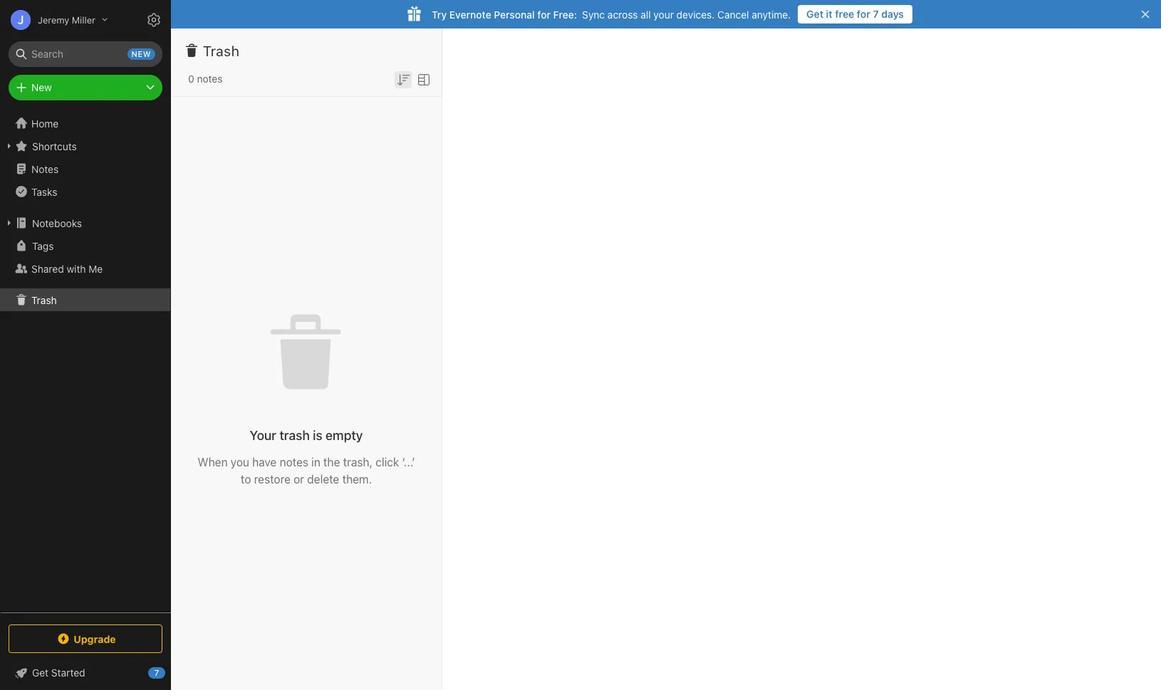 Task type: describe. For each thing, give the bounding box(es) containing it.
or
[[294, 473, 304, 486]]

Search text field
[[19, 41, 152, 67]]

you
[[231, 456, 249, 469]]

days
[[881, 8, 904, 20]]

notebooks
[[32, 217, 82, 229]]

trash,
[[343, 456, 373, 469]]

new search field
[[19, 41, 155, 67]]

tasks button
[[0, 180, 170, 203]]

trash link
[[0, 289, 170, 311]]

is
[[313, 428, 322, 443]]

notebooks link
[[0, 212, 170, 234]]

notes link
[[0, 157, 170, 180]]

jeremy miller
[[38, 14, 95, 25]]

shared with me link
[[0, 257, 170, 280]]

notes
[[31, 163, 59, 175]]

home
[[31, 117, 59, 129]]

it
[[826, 8, 833, 20]]

new
[[131, 49, 151, 58]]

click to collapse image
[[166, 664, 176, 681]]

shared with me
[[31, 263, 103, 275]]

sync
[[582, 8, 605, 20]]

when you have notes in the trash, click '...' to restore or delete them.
[[198, 456, 415, 486]]

your trash is empty
[[250, 428, 363, 443]]

get started
[[32, 667, 85, 679]]

Help and Learning task checklist field
[[0, 662, 171, 685]]

note window - empty element
[[442, 28, 1161, 690]]

across
[[608, 8, 638, 20]]

View options field
[[412, 70, 432, 88]]

notes inside the when you have notes in the trash, click '...' to restore or delete them.
[[280, 456, 308, 469]]

new
[[31, 81, 52, 93]]

shortcuts button
[[0, 135, 170, 157]]

delete
[[307, 473, 339, 486]]

0
[[188, 73, 194, 85]]

get it free for 7 days button
[[798, 5, 913, 24]]

to
[[241, 473, 251, 486]]

upgrade
[[74, 633, 116, 645]]

trash inside 'link'
[[31, 294, 57, 306]]

upgrade button
[[9, 625, 162, 653]]

free
[[835, 8, 854, 20]]

Sort options field
[[395, 70, 412, 88]]

shortcuts
[[32, 140, 77, 152]]

trash
[[280, 428, 310, 443]]

your
[[250, 428, 276, 443]]



Task type: vqa. For each thing, say whether or not it's contained in the screenshot.
add tag icon at left
no



Task type: locate. For each thing, give the bounding box(es) containing it.
them.
[[342, 473, 372, 486]]

for inside button
[[857, 8, 871, 20]]

get left it
[[807, 8, 824, 20]]

7
[[873, 8, 879, 20], [154, 668, 159, 678]]

tags
[[32, 240, 54, 252]]

0 vertical spatial trash
[[203, 43, 240, 59]]

0 horizontal spatial for
[[537, 8, 551, 20]]

7 inside button
[[873, 8, 879, 20]]

get
[[807, 8, 824, 20], [32, 667, 49, 679]]

when
[[198, 456, 228, 469]]

1 horizontal spatial trash
[[203, 43, 240, 59]]

get it free for 7 days
[[807, 8, 904, 20]]

in
[[311, 456, 320, 469]]

new button
[[9, 75, 162, 100]]

notes up the or
[[280, 456, 308, 469]]

0 horizontal spatial trash
[[31, 294, 57, 306]]

tasks
[[31, 186, 57, 198]]

cancel
[[717, 8, 749, 20]]

started
[[51, 667, 85, 679]]

0 vertical spatial 7
[[873, 8, 879, 20]]

for
[[857, 8, 871, 20], [537, 8, 551, 20]]

home link
[[0, 112, 171, 135]]

for for free:
[[537, 8, 551, 20]]

tree containing home
[[0, 112, 171, 612]]

7 inside help and learning task checklist field
[[154, 668, 159, 678]]

get inside help and learning task checklist field
[[32, 667, 49, 679]]

for left the free:
[[537, 8, 551, 20]]

1 horizontal spatial get
[[807, 8, 824, 20]]

personal
[[494, 8, 535, 20]]

1 vertical spatial get
[[32, 667, 49, 679]]

expand notebooks image
[[4, 217, 15, 229]]

me
[[89, 263, 103, 275]]

7 left click to collapse image
[[154, 668, 159, 678]]

7 left days
[[873, 8, 879, 20]]

1 vertical spatial notes
[[280, 456, 308, 469]]

1 vertical spatial 7
[[154, 668, 159, 678]]

0 horizontal spatial get
[[32, 667, 49, 679]]

Account field
[[0, 6, 108, 34]]

notes right 0
[[197, 73, 223, 85]]

your
[[654, 8, 674, 20]]

0 vertical spatial get
[[807, 8, 824, 20]]

tags button
[[0, 234, 170, 257]]

tree
[[0, 112, 171, 612]]

click
[[376, 456, 399, 469]]

miller
[[72, 14, 95, 25]]

1 horizontal spatial for
[[857, 8, 871, 20]]

notes
[[197, 73, 223, 85], [280, 456, 308, 469]]

try
[[432, 8, 447, 20]]

get for get it free for 7 days
[[807, 8, 824, 20]]

for right the free
[[857, 8, 871, 20]]

trash
[[203, 43, 240, 59], [31, 294, 57, 306]]

shared
[[31, 263, 64, 275]]

1 for from the left
[[857, 8, 871, 20]]

1 horizontal spatial notes
[[280, 456, 308, 469]]

for for 7
[[857, 8, 871, 20]]

0 horizontal spatial notes
[[197, 73, 223, 85]]

2 for from the left
[[537, 8, 551, 20]]

trash up 0 notes
[[203, 43, 240, 59]]

devices.
[[677, 8, 715, 20]]

get left started
[[32, 667, 49, 679]]

anytime.
[[752, 8, 791, 20]]

evernote
[[449, 8, 491, 20]]

trash inside note list element
[[203, 43, 240, 59]]

get inside button
[[807, 8, 824, 20]]

note list element
[[171, 28, 442, 690]]

0 vertical spatial notes
[[197, 73, 223, 85]]

1 horizontal spatial 7
[[873, 8, 879, 20]]

restore
[[254, 473, 291, 486]]

all
[[641, 8, 651, 20]]

get for get started
[[32, 667, 49, 679]]

1 vertical spatial trash
[[31, 294, 57, 306]]

jeremy
[[38, 14, 69, 25]]

'...'
[[402, 456, 415, 469]]

free:
[[553, 8, 577, 20]]

empty
[[326, 428, 363, 443]]

settings image
[[145, 11, 162, 28]]

have
[[252, 456, 277, 469]]

trash down shared
[[31, 294, 57, 306]]

0 horizontal spatial 7
[[154, 668, 159, 678]]

try evernote personal for free: sync across all your devices. cancel anytime.
[[432, 8, 791, 20]]

0 notes
[[188, 73, 223, 85]]

the
[[323, 456, 340, 469]]

with
[[67, 263, 86, 275]]



